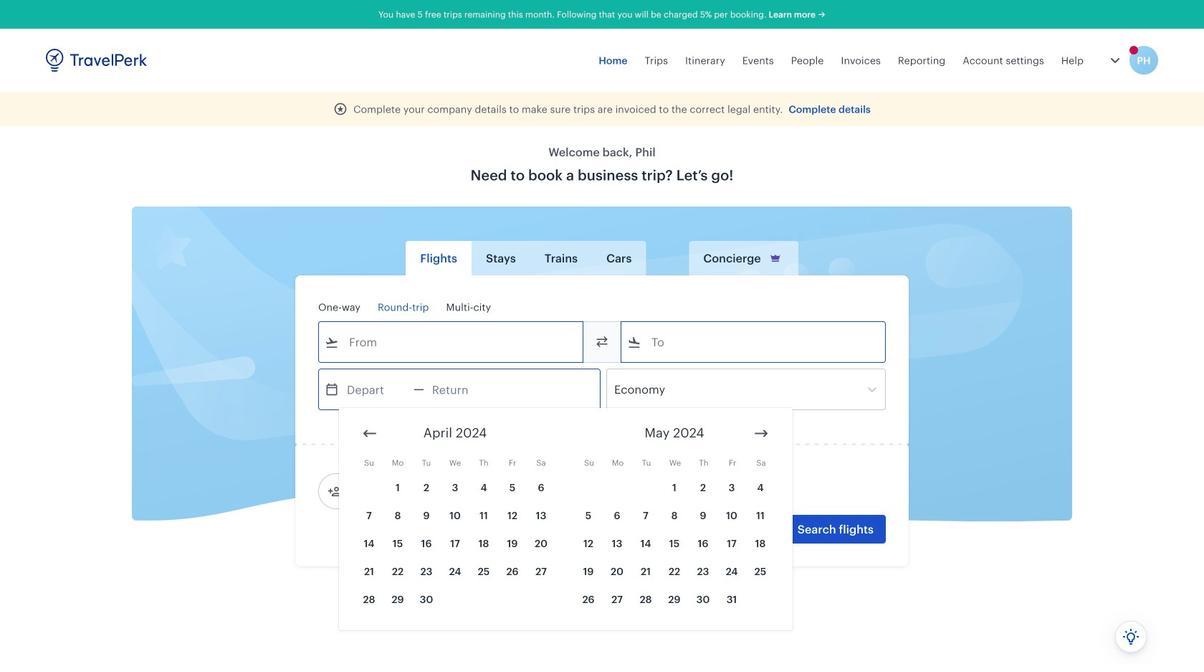 Task type: locate. For each thing, give the bounding box(es) containing it.
From search field
[[339, 331, 564, 354]]

Return text field
[[424, 369, 499, 409]]

calendar application
[[339, 408, 1205, 641]]

move backward to switch to the previous month. image
[[361, 425, 379, 442]]

choose friday, may 10, 2024 as your check-in date. it's available. image
[[719, 502, 746, 529]]

Add first traveler search field
[[342, 480, 491, 503]]

choose saturday, may 11, 2024 as your check-in date. it's available. image
[[747, 502, 774, 529]]



Task type: describe. For each thing, give the bounding box(es) containing it.
choose saturday, may 4, 2024 as your check-in date. it's available. image
[[747, 474, 774, 501]]

Depart text field
[[339, 369, 414, 409]]

move forward to switch to the next month. image
[[753, 425, 770, 442]]

choose friday, may 3, 2024 as your check-in date. it's available. image
[[719, 474, 746, 501]]

To search field
[[642, 331, 867, 354]]



